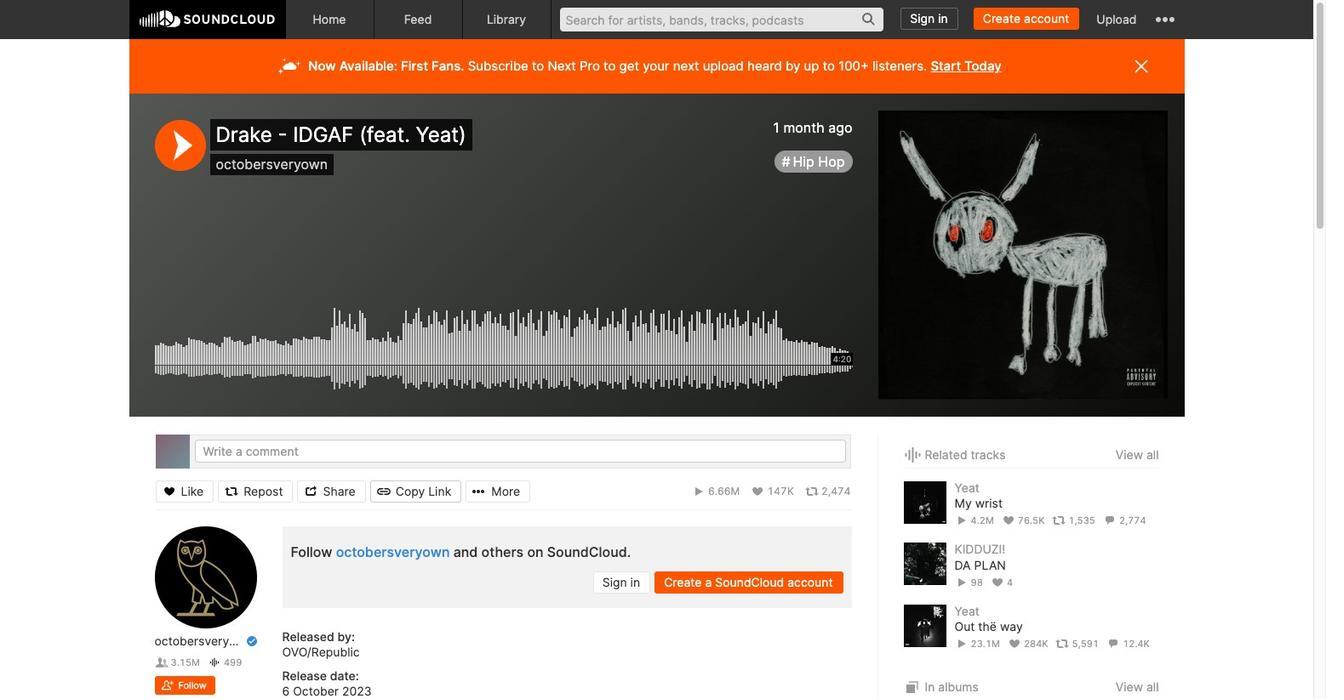 Task type: vqa. For each thing, say whether or not it's contained in the screenshot.
October
yes



Task type: locate. For each thing, give the bounding box(es) containing it.
octobersveryown up 3.15m
[[155, 634, 253, 649]]

date:
[[330, 669, 359, 684]]

0 vertical spatial create
[[983, 11, 1021, 26]]

284k
[[1024, 639, 1049, 651]]

0 horizontal spatial in
[[631, 575, 640, 590]]

in up start at top
[[939, 11, 948, 26]]

view down 12.4k link
[[1116, 680, 1144, 695]]

sign down soundcloud.
[[603, 575, 627, 590]]

1 horizontal spatial to
[[604, 58, 616, 74]]

4 link
[[991, 577, 1013, 589]]

yeat up out
[[955, 604, 980, 619]]

1 vertical spatial all
[[1147, 680, 1159, 695]]

released
[[282, 630, 335, 644]]

yeat link for my
[[955, 481, 980, 496]]

sign for create a soundcloud account
[[603, 575, 627, 590]]

thë
[[979, 620, 997, 634]]

view
[[1116, 448, 1144, 462], [1116, 680, 1144, 695]]

create for create a soundcloud account
[[664, 575, 702, 590]]

fans.
[[432, 58, 465, 74]]

now available: first fans. subscribe to next pro to get your next upload heard by up to 100+ listeners. start today
[[309, 58, 1002, 74]]

account inside 'button'
[[1024, 11, 1070, 26]]

octobersveryown link up 3.15m
[[155, 634, 253, 650]]

track stats element
[[531, 481, 851, 503], [955, 512, 1159, 531], [955, 574, 1159, 592], [955, 635, 1159, 654]]

and
[[454, 544, 478, 561]]

0 vertical spatial account
[[1024, 11, 1070, 26]]

0 horizontal spatial create
[[664, 575, 702, 590]]

1 horizontal spatial create
[[983, 11, 1021, 26]]

track stats element containing 98
[[955, 574, 1159, 592]]

view all for related tracks
[[1116, 448, 1159, 462]]

1 vertical spatial sign
[[603, 575, 627, 590]]

released by: ovo/republic
[[282, 630, 360, 660]]

share
[[323, 484, 356, 499]]

create inside button
[[664, 575, 702, 590]]

all for in albums
[[1147, 680, 1159, 695]]

0 horizontal spatial account
[[788, 575, 833, 590]]

create up today
[[983, 11, 1021, 26]]

octobersveryown down -
[[216, 156, 328, 173]]

yeat inside yeat out thë way
[[955, 604, 980, 619]]

1 vertical spatial octobersveryown link
[[336, 544, 450, 561]]

sign
[[911, 11, 935, 26], [603, 575, 627, 590]]

yeat up my
[[955, 481, 980, 496]]

sign in button up start at top
[[901, 8, 959, 30]]

2 all from the top
[[1147, 680, 1159, 695]]

1 horizontal spatial in
[[939, 11, 948, 26]]

0 vertical spatial all
[[1147, 448, 1159, 462]]

follow for follow
[[178, 681, 207, 692]]

kidduzi!
[[955, 543, 1006, 557]]

1 horizontal spatial account
[[1024, 11, 1070, 26]]

0 horizontal spatial sign in
[[603, 575, 640, 590]]

by
[[786, 58, 801, 74]]

in for create account
[[939, 11, 948, 26]]

1 horizontal spatial sign in
[[911, 11, 948, 26]]

0 horizontal spatial follow
[[178, 681, 207, 692]]

0 horizontal spatial sign in button
[[593, 572, 651, 594]]

yeat
[[955, 481, 980, 496], [955, 604, 980, 619]]

6
[[282, 685, 290, 699]]

sign in button down soundcloud.
[[593, 572, 651, 594]]

2,774 link
[[1104, 516, 1147, 527]]

0 vertical spatial yeat link
[[955, 481, 980, 496]]

12.4k link
[[1107, 639, 1150, 651]]

view all
[[1116, 448, 1159, 462], [1116, 680, 1159, 695]]

by:
[[338, 630, 355, 644]]

4.2m
[[971, 516, 994, 527]]

account
[[1024, 11, 1070, 26], [788, 575, 833, 590]]

da plan element
[[904, 544, 947, 586]]

sign in
[[911, 11, 948, 26], [603, 575, 640, 590]]

0 vertical spatial sign in
[[911, 11, 948, 26]]

up
[[804, 58, 820, 74]]

share button
[[298, 481, 366, 503]]

drake - idgaf (feat. yeat) octobersveryown
[[216, 123, 466, 173]]

sign in button
[[901, 8, 959, 30], [593, 572, 651, 594]]

2 horizontal spatial to
[[823, 58, 835, 74]]

view up 2,774
[[1116, 448, 1144, 462]]

out
[[955, 620, 975, 634]]

tracks
[[971, 448, 1006, 462]]

a
[[705, 575, 712, 590]]

view for albums
[[1116, 680, 1144, 695]]

account right soundcloud
[[788, 575, 833, 590]]

octobersveryown link down -
[[216, 156, 328, 173]]

out thë way link
[[955, 620, 1023, 635]]

octobersveryown link down copy
[[336, 544, 450, 561]]

12.4k
[[1123, 639, 1150, 651]]

1 horizontal spatial sign in button
[[901, 8, 959, 30]]

1 view all from the top
[[1116, 448, 1159, 462]]

create account
[[983, 11, 1070, 26]]

track stats element containing 23.1m
[[955, 635, 1159, 654]]

track stats element for kidduzi! da plan
[[955, 574, 1159, 592]]

2 to from the left
[[604, 58, 616, 74]]

hip
[[793, 154, 815, 171]]

yeat link up my
[[955, 481, 980, 496]]

related tracks
[[925, 448, 1006, 462]]

1 vertical spatial yeat
[[955, 604, 980, 619]]

create
[[983, 11, 1021, 26], [664, 575, 702, 590]]

library
[[487, 12, 526, 26]]

1 vertical spatial follow
[[178, 681, 207, 692]]

1 view from the top
[[1116, 448, 1144, 462]]

to left next
[[532, 58, 544, 74]]

147k link
[[751, 485, 794, 499]]

follow down share popup button at left
[[291, 544, 332, 561]]

1 vertical spatial view all
[[1116, 680, 1159, 695]]

0 vertical spatial in
[[939, 11, 948, 26]]

create left the a on the right bottom
[[664, 575, 702, 590]]

2 yeat link from the top
[[955, 604, 980, 619]]

yeat)
[[416, 123, 466, 147]]

1 yeat from the top
[[955, 481, 980, 496]]

yeat inside yeat my wrist
[[955, 481, 980, 496]]

octobersveryown down copy
[[336, 544, 450, 561]]

track stats element containing 4.2m
[[955, 512, 1159, 531]]

5,591 link
[[1056, 639, 1099, 651]]

yeat link up out
[[955, 604, 980, 619]]

0 vertical spatial sign in button
[[901, 8, 959, 30]]

0 vertical spatial octobersveryown link
[[216, 156, 328, 173]]

sign in up start at top
[[911, 11, 948, 26]]

4
[[1007, 577, 1013, 589]]

2023
[[342, 685, 372, 699]]

1 vertical spatial sign in
[[603, 575, 640, 590]]

0 vertical spatial octobersveryown
[[216, 156, 328, 173]]

wrist
[[976, 497, 1003, 511]]

release date: 6 october 2023
[[282, 669, 372, 699]]

yeat link
[[955, 481, 980, 496], [955, 604, 980, 619]]

sign in down soundcloud.
[[603, 575, 640, 590]]

5,591
[[1073, 639, 1099, 651]]

1 vertical spatial view
[[1116, 680, 1144, 695]]

1 yeat link from the top
[[955, 481, 980, 496]]

others
[[482, 544, 524, 561]]

albums
[[939, 681, 979, 695]]

1 vertical spatial yeat link
[[955, 604, 980, 619]]

0 vertical spatial yeat
[[955, 481, 980, 496]]

follow inside button
[[178, 681, 207, 692]]

None search field
[[551, 0, 893, 38]]

listeners.
[[873, 58, 927, 74]]

account left the upload on the right of the page
[[1024, 11, 1070, 26]]

view all up 2,774
[[1116, 448, 1159, 462]]

home
[[313, 12, 346, 26]]

to left get
[[604, 58, 616, 74]]

sign in button for create a soundcloud account
[[593, 572, 651, 594]]

1 horizontal spatial sign
[[911, 11, 935, 26]]

0 vertical spatial view
[[1116, 448, 1144, 462]]

2 view all from the top
[[1116, 680, 1159, 695]]

0 vertical spatial sign
[[911, 11, 935, 26]]

sign in for create a soundcloud account
[[603, 575, 640, 590]]

2 view from the top
[[1116, 680, 1144, 695]]

0 horizontal spatial sign
[[603, 575, 627, 590]]

Search search field
[[560, 8, 884, 32]]

heard
[[748, 58, 782, 74]]

1 vertical spatial sign in button
[[593, 572, 651, 594]]

0 vertical spatial view all
[[1116, 448, 1159, 462]]

release
[[282, 669, 327, 684]]

0 vertical spatial follow
[[291, 544, 332, 561]]

1 vertical spatial account
[[788, 575, 833, 590]]

1 vertical spatial in
[[631, 575, 640, 590]]

start
[[931, 58, 961, 74]]

create inside 'button'
[[983, 11, 1021, 26]]

sign for create account
[[911, 11, 935, 26]]

create a soundcloud account
[[664, 575, 833, 590]]

octobersveryown's avatar element
[[155, 527, 257, 629]]

feed link
[[374, 0, 463, 39]]

2 yeat from the top
[[955, 604, 980, 619]]

to right up
[[823, 58, 835, 74]]

upload
[[703, 58, 744, 74]]

repost button
[[218, 481, 293, 503]]

sign up listeners.
[[911, 11, 935, 26]]

account inside button
[[788, 575, 833, 590]]

1 all from the top
[[1147, 448, 1159, 462]]

1 vertical spatial create
[[664, 575, 702, 590]]

in down soundcloud.
[[631, 575, 640, 590]]

0 horizontal spatial to
[[532, 58, 544, 74]]

set image
[[904, 678, 922, 698]]

-
[[278, 123, 287, 147]]

follow
[[291, 544, 332, 561], [178, 681, 207, 692]]

all
[[1147, 448, 1159, 462], [1147, 680, 1159, 695]]

view all down 12.4k
[[1116, 680, 1159, 695]]

view all for in albums
[[1116, 680, 1159, 695]]

1 horizontal spatial follow
[[291, 544, 332, 561]]

your
[[643, 58, 670, 74]]

follow down 3.15m
[[178, 681, 207, 692]]

octobersveryown link
[[216, 156, 328, 173], [336, 544, 450, 561], [155, 634, 253, 650]]

in
[[939, 11, 948, 26], [631, 575, 640, 590]]

sign in for create account
[[911, 11, 948, 26]]



Task type: describe. For each thing, give the bounding box(es) containing it.
ago
[[829, 119, 853, 136]]

my wrist element
[[904, 482, 947, 525]]

yeat for my
[[955, 481, 980, 496]]

da plan link
[[955, 558, 1006, 574]]

idgaf
[[293, 123, 354, 147]]

hip hop link
[[775, 151, 853, 173]]

ovo/republic
[[282, 645, 360, 660]]

Write a comment text field
[[195, 440, 846, 463]]

2,774
[[1120, 516, 1147, 527]]

3 to from the left
[[823, 58, 835, 74]]

upload
[[1097, 12, 1137, 26]]

100+
[[839, 58, 869, 74]]

october
[[293, 685, 339, 699]]

track stats element for yeat out thë way
[[955, 635, 1159, 654]]

my
[[955, 497, 972, 511]]

follow for follow octobersveryown and others on soundcloud.
[[291, 544, 332, 561]]

like
[[181, 484, 204, 499]]

now
[[309, 58, 336, 74]]

499
[[224, 658, 242, 669]]

in albums
[[925, 681, 979, 695]]

more button
[[466, 481, 531, 503]]

1 vertical spatial octobersveryown
[[336, 544, 450, 561]]

in
[[925, 681, 935, 695]]

1,535
[[1069, 516, 1096, 527]]

1 to from the left
[[532, 58, 544, 74]]

hop
[[819, 154, 845, 171]]

view for tracks
[[1116, 448, 1144, 462]]

more
[[492, 484, 520, 499]]

month
[[784, 119, 825, 136]]

1 month ago
[[774, 119, 853, 136]]

hip hop
[[793, 154, 845, 171]]

drake - idgaf (feat. yeat) element
[[878, 111, 1168, 400]]

147k
[[768, 485, 794, 498]]

pro
[[580, 58, 600, 74]]

yeat my wrist
[[955, 481, 1003, 511]]

track stats element containing 6.66m
[[531, 481, 851, 503]]

sound image
[[904, 445, 922, 466]]

copy link
[[396, 484, 452, 499]]

like button
[[155, 481, 214, 503]]

kidduzi! link
[[955, 543, 1006, 557]]

home link
[[286, 0, 374, 39]]

related
[[925, 448, 968, 462]]

yeat link for out
[[955, 604, 980, 619]]

drake
[[216, 123, 272, 147]]

1
[[774, 119, 780, 136]]

23.1m
[[971, 639, 1000, 651]]

my wrist link
[[955, 497, 1003, 512]]

copy
[[396, 484, 425, 499]]

today
[[965, 58, 1002, 74]]

499 link
[[208, 658, 242, 669]]

get
[[620, 58, 639, 74]]

available:
[[339, 58, 398, 74]]

2,474
[[822, 485, 851, 498]]

repost
[[244, 484, 283, 499]]

all for related tracks
[[1147, 448, 1159, 462]]

76.5k
[[1018, 516, 1045, 527]]

on
[[527, 544, 544, 561]]

upload link
[[1089, 0, 1146, 38]]

octobersveryown inside drake - idgaf (feat. yeat) octobersveryown
[[216, 156, 328, 173]]

first
[[401, 58, 428, 74]]

2 vertical spatial octobersveryown link
[[155, 634, 253, 650]]

1,535 link
[[1053, 516, 1096, 527]]

98
[[971, 577, 983, 589]]

(feat.
[[360, 123, 410, 147]]

track stats element for yeat my wrist
[[955, 512, 1159, 531]]

next
[[548, 58, 576, 74]]

next
[[673, 58, 700, 74]]

sign in button for create account
[[901, 8, 959, 30]]

284k link
[[1008, 639, 1049, 651]]

library link
[[463, 0, 551, 39]]

create a soundcloud account button
[[655, 572, 843, 594]]

plan
[[975, 558, 1006, 573]]

soundcloud
[[716, 575, 785, 590]]

2,474 link
[[805, 485, 851, 499]]

create for create account
[[983, 11, 1021, 26]]

yeat out thë way
[[955, 604, 1023, 634]]

6.66m
[[708, 485, 740, 498]]

yeat for out
[[955, 604, 980, 619]]

out thë way element
[[904, 605, 947, 648]]

in for create a soundcloud account
[[631, 575, 640, 590]]

link
[[429, 484, 452, 499]]

2 vertical spatial octobersveryown
[[155, 634, 253, 649]]

follow button
[[155, 677, 215, 696]]

copy link button
[[370, 481, 462, 503]]

soundcloud.
[[547, 544, 631, 561]]

feed
[[404, 12, 432, 26]]

create account button
[[974, 8, 1080, 30]]



